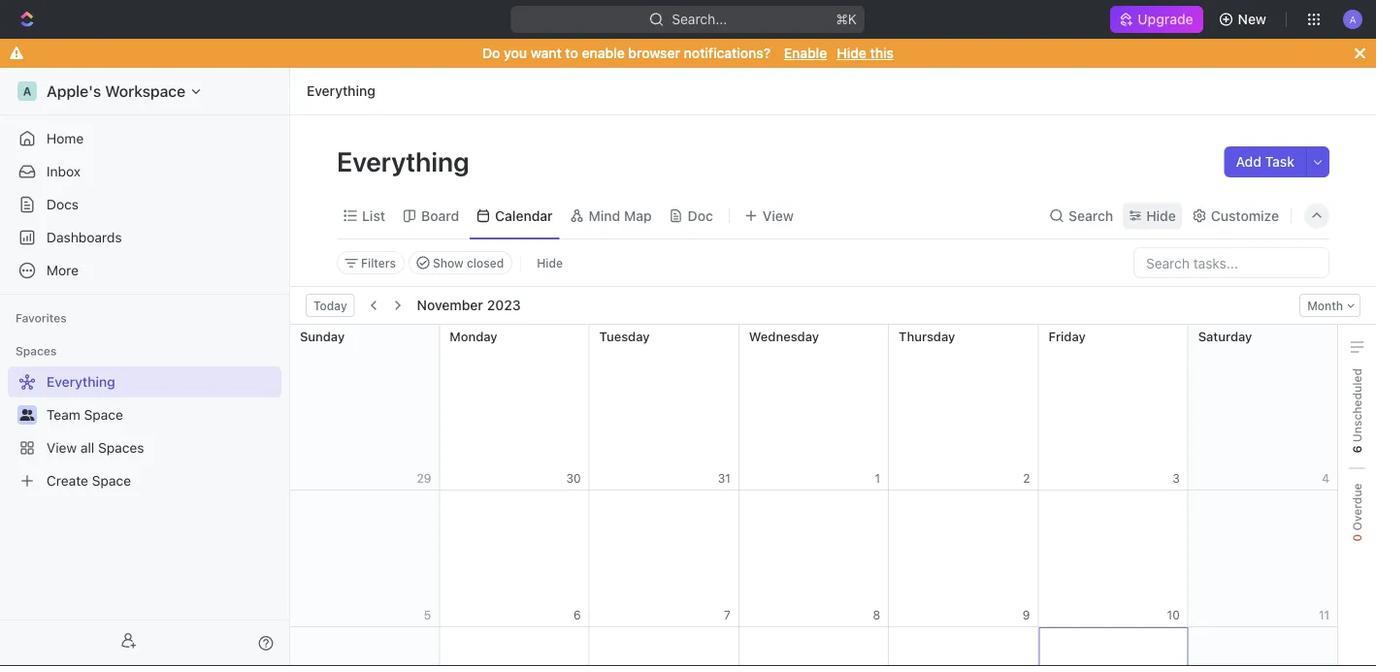 Task type: describe. For each thing, give the bounding box(es) containing it.
view button
[[738, 202, 801, 230]]

view for view
[[763, 208, 794, 224]]

everything link inside sidebar navigation
[[8, 367, 278, 398]]

create space link
[[8, 466, 278, 497]]

everything for everything 'link' inside sidebar navigation
[[47, 374, 115, 390]]

this
[[870, 45, 894, 61]]

mind
[[589, 208, 621, 224]]

task
[[1266, 154, 1295, 170]]

customize button
[[1186, 202, 1285, 230]]

0
[[1351, 535, 1364, 542]]

sidebar navigation
[[0, 68, 294, 667]]

apple's
[[47, 82, 101, 100]]

friday
[[1049, 329, 1086, 344]]

upgrade link
[[1111, 6, 1203, 33]]

all
[[80, 440, 94, 456]]

team space
[[47, 407, 123, 423]]

view all spaces link
[[8, 433, 278, 464]]

november 2023
[[417, 298, 521, 314]]

⌘k
[[836, 11, 857, 27]]

search
[[1069, 208, 1114, 224]]

today
[[314, 299, 347, 313]]

0 horizontal spatial spaces
[[16, 345, 57, 358]]

month button
[[1300, 294, 1361, 317]]

november
[[417, 298, 483, 314]]

do
[[483, 45, 500, 61]]

enable
[[582, 45, 625, 61]]

doc
[[688, 208, 713, 224]]

want
[[531, 45, 562, 61]]

29
[[417, 472, 431, 486]]

month
[[1308, 299, 1344, 313]]

upgrade
[[1138, 11, 1194, 27]]

notifications?
[[684, 45, 771, 61]]

view all spaces
[[47, 440, 144, 456]]

to
[[565, 45, 578, 61]]

calendar
[[495, 208, 553, 224]]

4
[[1323, 472, 1330, 486]]

show
[[433, 256, 464, 270]]

tree inside sidebar navigation
[[8, 367, 282, 497]]

11
[[1319, 609, 1330, 623]]

inbox
[[47, 164, 81, 180]]

grid containing sunday
[[289, 325, 1339, 667]]

add task
[[1236, 154, 1295, 170]]

add
[[1236, 154, 1262, 170]]

space for create space
[[92, 473, 131, 489]]

view button
[[738, 193, 801, 239]]

more button
[[8, 255, 282, 286]]

add task button
[[1225, 147, 1307, 178]]

view for view all spaces
[[47, 440, 77, 456]]

hide button
[[529, 251, 571, 275]]

row containing 5
[[290, 491, 1339, 628]]

list
[[362, 208, 385, 224]]

30
[[566, 472, 581, 486]]

enable
[[784, 45, 827, 61]]

board
[[421, 208, 459, 224]]

docs
[[47, 197, 79, 213]]

today button
[[306, 294, 355, 317]]

show closed button
[[409, 251, 513, 275]]

new
[[1238, 11, 1267, 27]]

workspace
[[105, 82, 186, 100]]

3 row from the top
[[290, 628, 1339, 667]]

map
[[624, 208, 652, 224]]

1 horizontal spatial 6
[[1351, 446, 1364, 454]]

dashboards
[[47, 230, 122, 246]]

unscheduled
[[1351, 369, 1364, 446]]

tuesday
[[600, 329, 650, 344]]

9
[[1023, 609, 1030, 623]]

1 horizontal spatial hide
[[837, 45, 867, 61]]

5
[[424, 609, 431, 623]]

a button
[[1338, 4, 1369, 35]]

10
[[1168, 609, 1180, 623]]

create space
[[47, 473, 131, 489]]

favorites button
[[8, 307, 75, 330]]



Task type: vqa. For each thing, say whether or not it's contained in the screenshot.
Home link
yes



Task type: locate. For each thing, give the bounding box(es) containing it.
space down the view all spaces
[[92, 473, 131, 489]]

1 row from the top
[[290, 325, 1339, 491]]

sunday
[[300, 329, 345, 344]]

calendar link
[[491, 202, 553, 230]]

Search tasks... text field
[[1135, 249, 1329, 278]]

overdue
[[1351, 484, 1364, 535]]

spaces
[[16, 345, 57, 358], [98, 440, 144, 456]]

0 vertical spatial hide
[[837, 45, 867, 61]]

hide down calendar
[[537, 256, 563, 270]]

view
[[763, 208, 794, 224], [47, 440, 77, 456]]

do you want to enable browser notifications? enable hide this
[[483, 45, 894, 61]]

monday
[[450, 329, 498, 344]]

list link
[[358, 202, 385, 230]]

you
[[504, 45, 527, 61]]

customize
[[1211, 208, 1280, 224]]

2 row from the top
[[290, 491, 1339, 628]]

spaces right all
[[98, 440, 144, 456]]

1 vertical spatial view
[[47, 440, 77, 456]]

0 vertical spatial view
[[763, 208, 794, 224]]

space up the view all spaces
[[84, 407, 123, 423]]

hide right search
[[1147, 208, 1176, 224]]

0 vertical spatial space
[[84, 407, 123, 423]]

space
[[84, 407, 123, 423], [92, 473, 131, 489]]

user group image
[[20, 410, 34, 421]]

thursday
[[899, 329, 956, 344]]

dashboards link
[[8, 222, 282, 253]]

1
[[875, 472, 881, 486]]

hide inside button
[[537, 256, 563, 270]]

a inside navigation
[[23, 84, 31, 98]]

1 horizontal spatial a
[[1350, 13, 1357, 25]]

tree containing everything
[[8, 367, 282, 497]]

0 horizontal spatial 6
[[574, 609, 581, 623]]

0 vertical spatial a
[[1350, 13, 1357, 25]]

spaces down favorites button
[[16, 345, 57, 358]]

row containing 29
[[290, 325, 1339, 491]]

0 horizontal spatial view
[[47, 440, 77, 456]]

team space link
[[47, 400, 278, 431]]

spaces inside 'link'
[[98, 440, 144, 456]]

home
[[47, 131, 84, 147]]

0 vertical spatial everything
[[307, 83, 376, 99]]

doc link
[[684, 202, 713, 230]]

a inside dropdown button
[[1350, 13, 1357, 25]]

everything inside tree
[[47, 374, 115, 390]]

1 horizontal spatial spaces
[[98, 440, 144, 456]]

view inside 'link'
[[47, 440, 77, 456]]

1 horizontal spatial everything link
[[302, 80, 380, 103]]

everything
[[307, 83, 376, 99], [337, 145, 475, 177], [47, 374, 115, 390]]

grid
[[289, 325, 1339, 667]]

1 vertical spatial everything
[[337, 145, 475, 177]]

tree
[[8, 367, 282, 497]]

favorites
[[16, 312, 67, 325]]

browser
[[629, 45, 681, 61]]

board link
[[417, 202, 459, 230]]

1 vertical spatial hide
[[1147, 208, 1176, 224]]

closed
[[467, 256, 504, 270]]

view right the doc
[[763, 208, 794, 224]]

row
[[290, 325, 1339, 491], [290, 491, 1339, 628], [290, 628, 1339, 667]]

show closed
[[433, 256, 504, 270]]

everything link
[[302, 80, 380, 103], [8, 367, 278, 398]]

1 vertical spatial space
[[92, 473, 131, 489]]

mind map
[[589, 208, 652, 224]]

view inside button
[[763, 208, 794, 224]]

a
[[1350, 13, 1357, 25], [23, 84, 31, 98]]

space for team space
[[84, 407, 123, 423]]

hide left this on the right top of the page
[[837, 45, 867, 61]]

1 horizontal spatial view
[[763, 208, 794, 224]]

mind map link
[[585, 202, 652, 230]]

0 horizontal spatial everything link
[[8, 367, 278, 398]]

0 horizontal spatial hide
[[537, 256, 563, 270]]

1 vertical spatial spaces
[[98, 440, 144, 456]]

filters
[[361, 256, 396, 270]]

apple's workspace
[[47, 82, 186, 100]]

1 vertical spatial a
[[23, 84, 31, 98]]

hide inside dropdown button
[[1147, 208, 1176, 224]]

2
[[1023, 472, 1030, 486]]

search button
[[1044, 202, 1120, 230]]

2 vertical spatial everything
[[47, 374, 115, 390]]

home link
[[8, 123, 282, 154]]

team
[[47, 407, 80, 423]]

wednesday
[[749, 329, 819, 344]]

apple's workspace, , element
[[17, 82, 37, 101]]

hide
[[837, 45, 867, 61], [1147, 208, 1176, 224], [537, 256, 563, 270]]

31
[[718, 472, 731, 486]]

0 vertical spatial everything link
[[302, 80, 380, 103]]

2023
[[487, 298, 521, 314]]

0 vertical spatial 6
[[1351, 446, 1364, 454]]

2 horizontal spatial hide
[[1147, 208, 1176, 224]]

1 vertical spatial 6
[[574, 609, 581, 623]]

docs link
[[8, 189, 282, 220]]

new button
[[1211, 4, 1279, 35]]

view left all
[[47, 440, 77, 456]]

7
[[724, 609, 731, 623]]

create
[[47, 473, 88, 489]]

0 vertical spatial spaces
[[16, 345, 57, 358]]

inbox link
[[8, 156, 282, 187]]

hide button
[[1123, 202, 1182, 230]]

more
[[47, 263, 79, 279]]

saturday
[[1199, 329, 1253, 344]]

1 vertical spatial everything link
[[8, 367, 278, 398]]

everything for top everything 'link'
[[307, 83, 376, 99]]

filters button
[[337, 251, 405, 275]]

3
[[1173, 472, 1180, 486]]

2 vertical spatial hide
[[537, 256, 563, 270]]

8
[[873, 609, 881, 623]]

search...
[[672, 11, 728, 27]]

0 horizontal spatial a
[[23, 84, 31, 98]]



